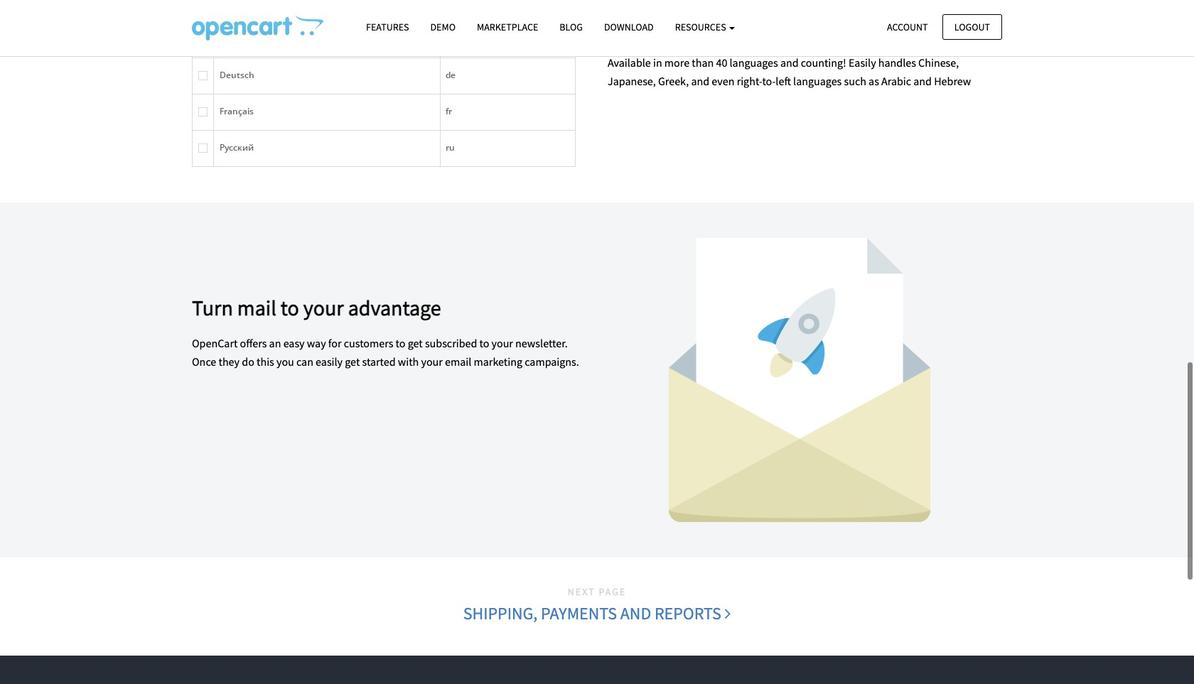 Task type: locate. For each thing, give the bounding box(es) containing it.
left
[[776, 74, 791, 88]]

as
[[869, 74, 879, 88]]

and down page
[[620, 603, 651, 625]]

demo
[[430, 21, 456, 33]]

download
[[604, 21, 654, 33]]

multi lingual image
[[192, 0, 576, 167]]

get up with
[[408, 336, 423, 350]]

2 vertical spatial your
[[421, 354, 443, 369]]

email
[[445, 354, 471, 369]]

started
[[362, 354, 396, 369]]

and up left
[[780, 55, 799, 70]]

to right mail
[[281, 294, 299, 321]]

0 horizontal spatial to
[[281, 294, 299, 321]]

0 horizontal spatial languages
[[730, 55, 778, 70]]

mail
[[237, 294, 276, 321]]

1 vertical spatial languages
[[793, 74, 842, 88]]

languages
[[730, 55, 778, 70], [793, 74, 842, 88]]

than
[[692, 55, 714, 70]]

you
[[276, 354, 294, 369]]

and
[[780, 55, 799, 70], [691, 74, 709, 88], [914, 74, 932, 88], [620, 603, 651, 625]]

chinese,
[[918, 55, 959, 70]]

logout
[[954, 20, 990, 33]]

resources link
[[664, 15, 746, 40]]

once
[[192, 354, 216, 369]]

get right easily
[[345, 354, 360, 369]]

to up with
[[396, 336, 405, 350]]

languages down counting!
[[793, 74, 842, 88]]

0 horizontal spatial get
[[345, 354, 360, 369]]

opencart
[[192, 336, 238, 350]]

opencart offers an easy way for customers to get subscribed to your newsletter. once they do this you can easily get started with your email marketing campaigns.
[[192, 336, 579, 369]]

1 horizontal spatial your
[[421, 354, 443, 369]]

languages up right-
[[730, 55, 778, 70]]

and down chinese,
[[914, 74, 932, 88]]

0 vertical spatial your
[[303, 294, 344, 321]]

1 vertical spatial get
[[345, 354, 360, 369]]

an
[[269, 336, 281, 350]]

reports
[[655, 603, 721, 625]]

get
[[408, 336, 423, 350], [345, 354, 360, 369]]

2 horizontal spatial your
[[492, 336, 513, 350]]

marketplace link
[[466, 15, 549, 40]]

greek,
[[658, 74, 689, 88]]

account link
[[875, 14, 940, 40]]

your
[[303, 294, 344, 321], [492, 336, 513, 350], [421, 354, 443, 369]]

with
[[398, 354, 419, 369]]

1 horizontal spatial languages
[[793, 74, 842, 88]]

to up 'marketing'
[[479, 336, 489, 350]]

0 horizontal spatial your
[[303, 294, 344, 321]]

blog
[[560, 21, 583, 33]]

0 vertical spatial get
[[408, 336, 423, 350]]

1 horizontal spatial get
[[408, 336, 423, 350]]

to
[[281, 294, 299, 321], [396, 336, 405, 350], [479, 336, 489, 350]]

more
[[664, 55, 689, 70]]

your up the way
[[303, 294, 344, 321]]

your right with
[[421, 354, 443, 369]]

your up 'marketing'
[[492, 336, 513, 350]]

1 vertical spatial your
[[492, 336, 513, 350]]



Task type: vqa. For each thing, say whether or not it's contained in the screenshot.
products, at the left of page
no



Task type: describe. For each thing, give the bounding box(es) containing it.
blog link
[[549, 15, 593, 40]]

hebrew
[[934, 74, 971, 88]]

marketplace
[[477, 21, 538, 33]]

offers
[[240, 336, 267, 350]]

easily
[[849, 55, 876, 70]]

download link
[[593, 15, 664, 40]]

easily
[[316, 354, 343, 369]]

2 horizontal spatial to
[[479, 336, 489, 350]]

for
[[328, 336, 342, 350]]

marketing
[[474, 354, 522, 369]]

multi-lingual
[[608, 13, 720, 41]]

campaigns.
[[525, 354, 579, 369]]

subscribed
[[425, 336, 477, 350]]

this
[[257, 354, 274, 369]]

opencart - features image
[[192, 15, 323, 41]]

shipping, payments and reports
[[463, 603, 725, 625]]

even
[[712, 74, 735, 88]]

available in more than 40 languages and counting! easily handles chinese, japanese, greek, and even right-to-left languages such as arabic and hebrew
[[608, 55, 971, 88]]

0 vertical spatial languages
[[730, 55, 778, 70]]

features
[[366, 21, 409, 33]]

page
[[599, 586, 626, 598]]

handles
[[878, 55, 916, 70]]

lingual
[[659, 13, 720, 41]]

shipping,
[[463, 603, 538, 625]]

arabic
[[881, 74, 911, 88]]

in
[[653, 55, 662, 70]]

features link
[[355, 15, 420, 40]]

can
[[296, 354, 313, 369]]

payments
[[541, 603, 617, 625]]

do
[[242, 354, 254, 369]]

and down than
[[691, 74, 709, 88]]

angle right image
[[725, 605, 731, 622]]

way
[[307, 336, 326, 350]]

turn
[[192, 294, 233, 321]]

advantage
[[348, 294, 441, 321]]

right-
[[737, 74, 762, 88]]

counting!
[[801, 55, 846, 70]]

customers
[[344, 336, 393, 350]]

multi-
[[608, 13, 659, 41]]

next
[[568, 586, 595, 598]]

logout link
[[942, 14, 1002, 40]]

easy
[[283, 336, 305, 350]]

next page
[[568, 586, 626, 598]]

resources
[[675, 21, 728, 33]]

turn mail to your advantage
[[192, 294, 441, 321]]

40
[[716, 55, 727, 70]]

1 horizontal spatial to
[[396, 336, 405, 350]]

japanese,
[[608, 74, 656, 88]]

they
[[219, 354, 240, 369]]

shipping, payments and reports link
[[463, 600, 732, 627]]

newsletter.
[[515, 336, 568, 350]]

demo link
[[420, 15, 466, 40]]

such
[[844, 74, 866, 88]]

turn mail to your advantage image
[[608, 238, 991, 522]]

to-
[[762, 74, 776, 88]]

account
[[887, 20, 928, 33]]

available
[[608, 55, 651, 70]]



